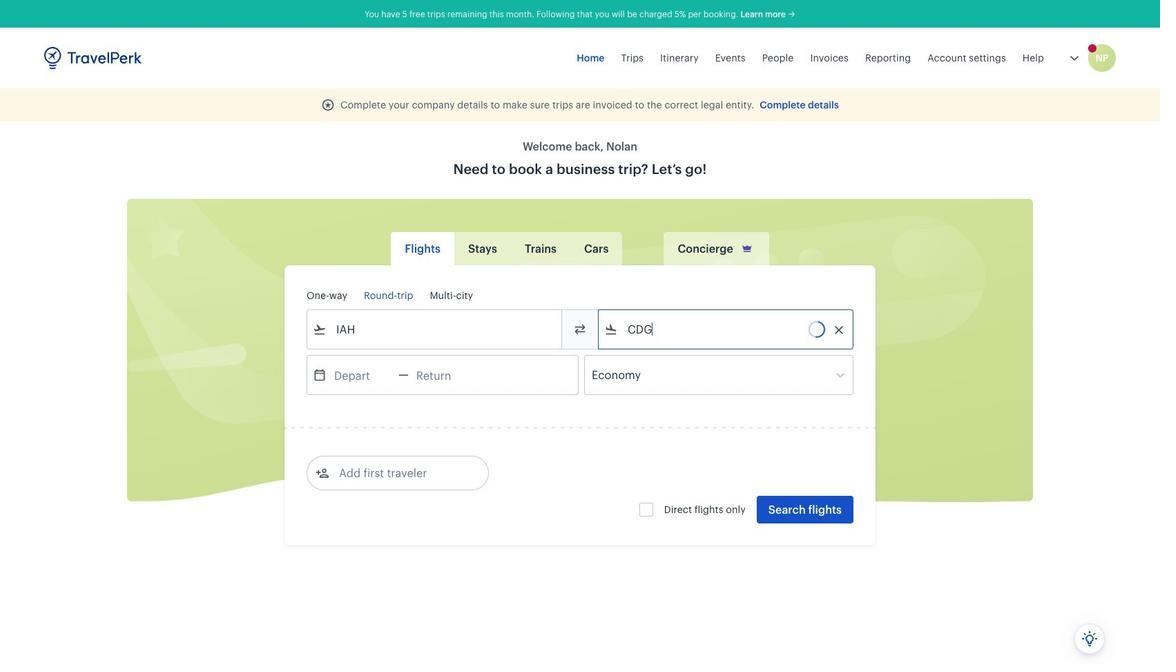 Task type: describe. For each thing, give the bounding box(es) containing it.
Return text field
[[409, 356, 481, 394]]



Task type: locate. For each thing, give the bounding box(es) containing it.
Add first traveler search field
[[330, 462, 473, 484]]

To search field
[[618, 318, 835, 341]]

From search field
[[327, 318, 544, 341]]

Depart text field
[[327, 356, 399, 394]]



